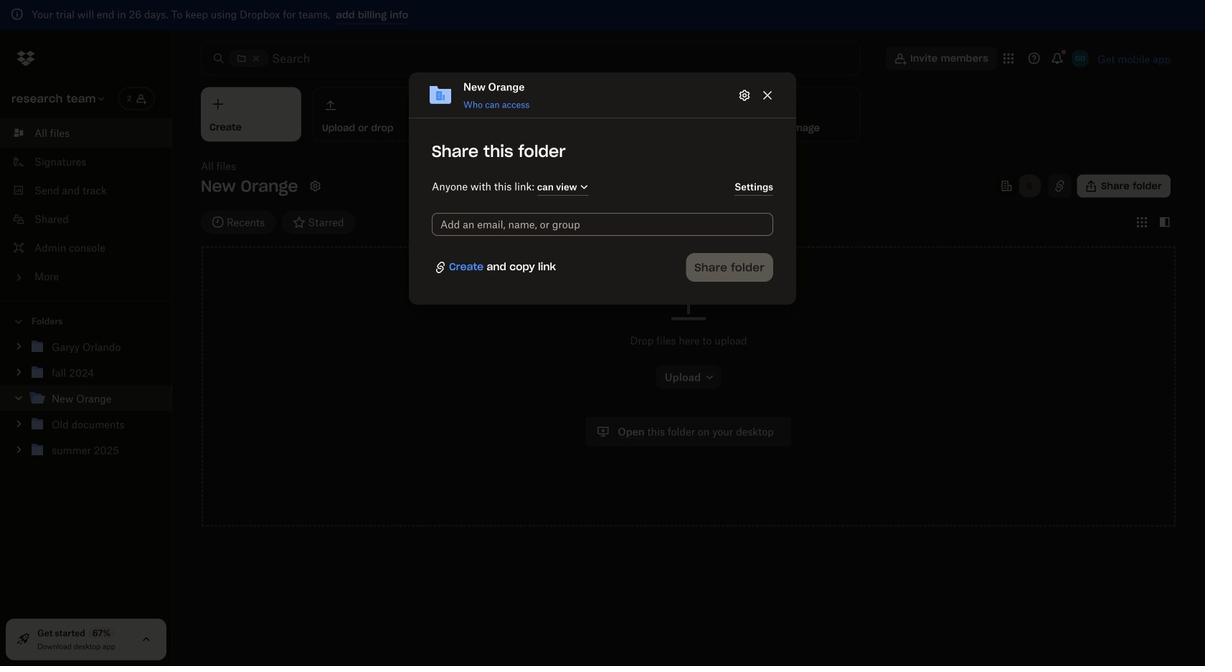 Task type: vqa. For each thing, say whether or not it's contained in the screenshot.
"Sharing Modal" dialog
yes



Task type: describe. For each thing, give the bounding box(es) containing it.
stonetiffany950@gmail.com image
[[1017, 173, 1043, 199]]

more image
[[11, 271, 26, 285]]

everyone at research team image
[[994, 173, 1020, 199]]

Add an email, name, or group text field
[[441, 217, 765, 232]]

dropbox image
[[11, 44, 40, 73]]



Task type: locate. For each thing, give the bounding box(es) containing it.
list
[[0, 110, 172, 301]]

list item
[[0, 119, 172, 147]]

sharing modal dialog
[[409, 72, 797, 420]]

alert
[[0, 0, 1206, 30]]

group
[[0, 332, 172, 474]]



